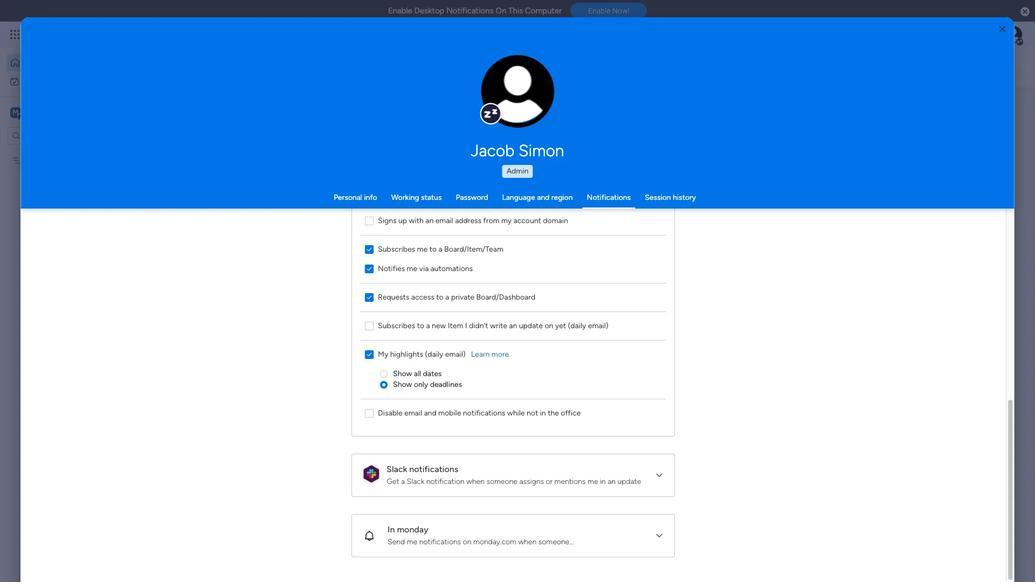 Task type: locate. For each thing, give the bounding box(es) containing it.
1 vertical spatial show
[[394, 380, 413, 389]]

notifications
[[447, 6, 494, 16], [587, 193, 631, 202]]

1 horizontal spatial workspace
[[315, 237, 352, 246]]

email
[[436, 216, 454, 225], [405, 409, 423, 418]]

requests access to a private board/dashboard
[[378, 293, 536, 302]]

an
[[426, 216, 434, 225], [510, 321, 518, 330], [608, 477, 616, 486]]

in left the
[[541, 409, 547, 418]]

0 vertical spatial my
[[24, 76, 34, 86]]

0 horizontal spatial an
[[426, 216, 434, 225]]

0 horizontal spatial when
[[467, 477, 485, 486]]

via
[[420, 264, 429, 273]]

automations
[[431, 264, 473, 273]]

work left management on the top left of the page
[[226, 237, 243, 246]]

region
[[353, 15, 675, 436]]

1 vertical spatial and
[[370, 369, 384, 379]]

me down monday
[[407, 538, 418, 547]]

subscribes down the requests
[[378, 321, 416, 330]]

2 vertical spatial and
[[425, 409, 437, 418]]

0 vertical spatial notifications
[[447, 6, 494, 16]]

private
[[452, 293, 475, 302]]

0 horizontal spatial main
[[25, 107, 44, 117]]

or
[[547, 477, 553, 486]]

m
[[12, 108, 19, 117]]

1 horizontal spatial (daily
[[569, 321, 587, 330]]

and left start
[[370, 369, 384, 379]]

my for my work
[[24, 76, 34, 86]]

update
[[520, 321, 544, 330], [618, 477, 642, 486]]

0 vertical spatial on
[[545, 321, 554, 330]]

invite
[[281, 369, 302, 379]]

working status link
[[392, 193, 442, 202]]

0 vertical spatial in
[[541, 409, 547, 418]]

a for access
[[446, 293, 450, 302]]

someone
[[487, 477, 518, 486]]

an right with
[[426, 216, 434, 225]]

dapulse close image
[[1021, 6, 1031, 17]]

(daily
[[569, 321, 587, 330], [426, 350, 444, 359]]

1 show from the top
[[394, 369, 413, 378]]

2 vertical spatial to
[[418, 321, 425, 330]]

a up automations
[[439, 245, 443, 254]]

0 horizontal spatial email)
[[446, 350, 466, 359]]

profile
[[521, 97, 541, 105]]

work down the home
[[36, 76, 52, 86]]

notifications inside the slack notifications get a slack notification when someone assigns or mentions me in an update
[[410, 464, 459, 475]]

my
[[24, 76, 34, 86], [25, 156, 36, 165], [378, 350, 389, 359]]

my down the home
[[24, 76, 34, 86]]

2 horizontal spatial an
[[608, 477, 616, 486]]

1 horizontal spatial on
[[545, 321, 554, 330]]

new
[[432, 321, 447, 330]]

enable left desktop
[[388, 6, 413, 16]]

email)
[[589, 321, 609, 330], [446, 350, 466, 359]]

a inside the slack notifications get a slack notification when someone assigns or mentions me in an update
[[402, 477, 405, 486]]

item
[[448, 321, 464, 330]]

status
[[421, 193, 442, 202]]

notifications left while
[[464, 409, 506, 418]]

a right get
[[402, 477, 405, 486]]

1 horizontal spatial notifications
[[587, 193, 631, 202]]

subscribes
[[378, 245, 416, 254], [378, 321, 416, 330]]

1 vertical spatial to
[[437, 293, 444, 302]]

in right mentions
[[601, 477, 606, 486]]

when left someone
[[467, 477, 485, 486]]

slack right get
[[407, 477, 425, 486]]

to
[[430, 245, 437, 254], [437, 293, 444, 302], [418, 321, 425, 330]]

0 horizontal spatial and
[[370, 369, 384, 379]]

region
[[552, 193, 573, 202]]

notifications inside in monday send me notifications on monday.com when someone...
[[420, 538, 462, 547]]

me right mentions
[[588, 477, 599, 486]]

notifications
[[464, 409, 506, 418], [410, 464, 459, 475], [420, 538, 462, 547]]

jacob simon
[[471, 141, 565, 161]]

when inside the slack notifications get a slack notification when someone assigns or mentions me in an update
[[467, 477, 485, 486]]

show all dates
[[394, 369, 442, 378]]

1 horizontal spatial in
[[601, 477, 606, 486]]

my board list box
[[0, 149, 138, 315]]

on
[[545, 321, 554, 330], [463, 538, 472, 547]]

2 vertical spatial notifications
[[420, 538, 462, 547]]

subscribes for subscribes to a new item i didn't write an update on yet (daily email)
[[378, 321, 416, 330]]

and left the region
[[537, 193, 550, 202]]

0 horizontal spatial enable
[[388, 6, 413, 16]]

a for notifications
[[402, 477, 405, 486]]

on left the yet on the right
[[545, 321, 554, 330]]

(daily up dates
[[426, 350, 444, 359]]

1 horizontal spatial email
[[436, 216, 454, 225]]

1 subscribes from the top
[[378, 245, 416, 254]]

2 show from the top
[[394, 380, 413, 389]]

0 horizontal spatial in
[[541, 409, 547, 418]]

board/dashboard
[[477, 293, 536, 302]]

write
[[491, 321, 508, 330]]

all
[[415, 369, 422, 378]]

main inside workspace selection element
[[25, 107, 44, 117]]

notifications up notification
[[410, 464, 459, 475]]

address
[[456, 216, 482, 225]]

enable left "now!"
[[589, 7, 611, 15]]

1 horizontal spatial main
[[297, 237, 314, 246]]

0 vertical spatial to
[[430, 245, 437, 254]]

show
[[394, 369, 413, 378], [394, 380, 413, 389]]

1 horizontal spatial and
[[425, 409, 437, 418]]

0 vertical spatial workspace
[[46, 107, 88, 117]]

enable inside button
[[589, 7, 611, 15]]

my inside my board list box
[[25, 156, 36, 165]]

disable email and mobile notifications while not in the office
[[378, 409, 581, 418]]

0 vertical spatial subscribes
[[378, 245, 416, 254]]

and
[[537, 193, 550, 202], [370, 369, 384, 379], [425, 409, 437, 418]]

history
[[673, 193, 697, 202]]

close image
[[1000, 25, 1007, 33]]

a for me
[[439, 245, 443, 254]]

learn more
[[472, 350, 510, 359]]

my
[[502, 216, 512, 225]]

info
[[364, 193, 378, 202]]

signs
[[378, 216, 397, 225]]

0 vertical spatial work
[[36, 76, 52, 86]]

email) left learn
[[446, 350, 466, 359]]

to right access
[[437, 293, 444, 302]]

an inside the slack notifications get a slack notification when someone assigns or mentions me in an update
[[608, 477, 616, 486]]

teammates
[[324, 369, 368, 379]]

notifications down monday
[[420, 538, 462, 547]]

1 vertical spatial notifications
[[587, 193, 631, 202]]

2 vertical spatial an
[[608, 477, 616, 486]]

2 subscribes from the top
[[378, 321, 416, 330]]

(daily right the yet on the right
[[569, 321, 587, 330]]

on left monday.com in the left bottom of the page
[[463, 538, 472, 547]]

0 vertical spatial show
[[394, 369, 413, 378]]

email right 'disable'
[[405, 409, 423, 418]]

email left address
[[436, 216, 454, 225]]

picture
[[507, 107, 529, 115]]

workspace right >
[[315, 237, 352, 246]]

show left all
[[394, 369, 413, 378]]

i
[[466, 321, 468, 330]]

main
[[25, 107, 44, 117], [297, 237, 314, 246]]

0 vertical spatial update
[[520, 321, 544, 330]]

an right mentions
[[608, 477, 616, 486]]

0 horizontal spatial workspace
[[46, 107, 88, 117]]

to up notifies me via automations
[[430, 245, 437, 254]]

show down start
[[394, 380, 413, 389]]

your
[[304, 369, 322, 379]]

0 vertical spatial main
[[25, 107, 44, 117]]

enable
[[388, 6, 413, 16], [589, 7, 611, 15]]

and left mobile
[[425, 409, 437, 418]]

0 vertical spatial notifications
[[464, 409, 506, 418]]

me left 'via'
[[407, 264, 418, 273]]

notifications left on on the left of page
[[447, 6, 494, 16]]

1 horizontal spatial update
[[618, 477, 642, 486]]

a
[[439, 245, 443, 254], [446, 293, 450, 302], [427, 321, 431, 330], [402, 477, 405, 486]]

notifications right the region
[[587, 193, 631, 202]]

my inside my work "button"
[[24, 76, 34, 86]]

computer
[[525, 6, 562, 16]]

2 vertical spatial my
[[378, 350, 389, 359]]

a left new at the bottom left of the page
[[427, 321, 431, 330]]

start
[[386, 369, 404, 379]]

0 horizontal spatial (daily
[[426, 350, 444, 359]]

workspace up search in workspace field
[[46, 107, 88, 117]]

1 horizontal spatial enable
[[589, 7, 611, 15]]

main right workspace icon
[[25, 107, 44, 117]]

subscribes up the notifies
[[378, 245, 416, 254]]

0 horizontal spatial on
[[463, 538, 472, 547]]

1 vertical spatial when
[[519, 538, 537, 547]]

0 vertical spatial when
[[467, 477, 485, 486]]

notifications for monday
[[420, 538, 462, 547]]

slack up get
[[387, 464, 408, 475]]

enable for enable desktop notifications on this computer
[[388, 6, 413, 16]]

1 vertical spatial on
[[463, 538, 472, 547]]

simon
[[519, 141, 565, 161]]

language and region link
[[503, 193, 573, 202]]

1 vertical spatial main
[[297, 237, 314, 246]]

1 horizontal spatial work
[[226, 237, 243, 246]]

Search in workspace field
[[23, 129, 90, 142]]

1 vertical spatial subscribes
[[378, 321, 416, 330]]

1 horizontal spatial when
[[519, 538, 537, 547]]

email) right the yet on the right
[[589, 321, 609, 330]]

my for my board
[[25, 156, 36, 165]]

1 vertical spatial work
[[226, 237, 243, 246]]

0 horizontal spatial work
[[36, 76, 52, 86]]

1 vertical spatial notifications
[[410, 464, 459, 475]]

1 vertical spatial an
[[510, 321, 518, 330]]

to left new at the bottom left of the page
[[418, 321, 425, 330]]

a left private
[[446, 293, 450, 302]]

account
[[514, 216, 542, 225]]

subscribes for subscribes me to a board/item/team
[[378, 245, 416, 254]]

1 vertical spatial my
[[25, 156, 36, 165]]

1 vertical spatial update
[[618, 477, 642, 486]]

0 horizontal spatial update
[[520, 321, 544, 330]]

an right write
[[510, 321, 518, 330]]

select product image
[[10, 29, 21, 40]]

1 vertical spatial email
[[405, 409, 423, 418]]

in
[[541, 409, 547, 418], [601, 477, 606, 486]]

me
[[418, 245, 428, 254], [407, 264, 418, 273], [588, 477, 599, 486], [407, 538, 418, 547]]

my left board
[[25, 156, 36, 165]]

change profile picture
[[495, 97, 541, 115]]

requests
[[378, 293, 410, 302]]

2 horizontal spatial and
[[537, 193, 550, 202]]

me inside the slack notifications get a slack notification when someone assigns or mentions me in an update
[[588, 477, 599, 486]]

jacob simon image
[[1006, 26, 1023, 43]]

1 vertical spatial in
[[601, 477, 606, 486]]

when left someone...
[[519, 538, 537, 547]]

main right >
[[297, 237, 314, 246]]

my up start
[[378, 350, 389, 359]]

0 vertical spatial email)
[[589, 321, 609, 330]]

working status
[[392, 193, 442, 202]]

option
[[0, 151, 138, 153]]

1 horizontal spatial email)
[[589, 321, 609, 330]]

0 horizontal spatial email
[[405, 409, 423, 418]]

home button
[[6, 54, 116, 71]]

on
[[496, 6, 507, 16]]

when inside in monday send me notifications on monday.com when someone...
[[519, 538, 537, 547]]



Task type: describe. For each thing, give the bounding box(es) containing it.
show for show only deadlines
[[394, 380, 413, 389]]

didn't
[[470, 321, 489, 330]]

not
[[527, 409, 539, 418]]

work inside "button"
[[36, 76, 52, 86]]

while
[[508, 409, 525, 418]]

collaborating
[[407, 369, 458, 379]]

mentions
[[555, 477, 586, 486]]

monday.com
[[474, 538, 517, 547]]

get
[[387, 477, 400, 486]]

1 horizontal spatial an
[[510, 321, 518, 330]]

session
[[645, 193, 672, 202]]

to for me
[[430, 245, 437, 254]]

workspace selection element
[[10, 106, 90, 120]]

only
[[415, 380, 429, 389]]

enable for enable now!
[[589, 7, 611, 15]]

notifications for email
[[464, 409, 506, 418]]

dates
[[424, 369, 442, 378]]

from
[[484, 216, 500, 225]]

0 vertical spatial an
[[426, 216, 434, 225]]

0 vertical spatial slack
[[387, 464, 408, 475]]

>
[[291, 237, 295, 246]]

my board
[[25, 156, 57, 165]]

office
[[562, 409, 581, 418]]

in inside the slack notifications get a slack notification when someone assigns or mentions me in an update
[[601, 477, 606, 486]]

me inside in monday send me notifications on monday.com when someone...
[[407, 538, 418, 547]]

mobile
[[439, 409, 462, 418]]

0 horizontal spatial notifications
[[447, 6, 494, 16]]

subscribes to a new item i didn't write an update on yet (daily email)
[[378, 321, 609, 330]]

show for show all dates
[[394, 369, 413, 378]]

someone...
[[539, 538, 574, 547]]

my highlights (daily email)
[[378, 350, 466, 359]]

enable now!
[[589, 7, 630, 15]]

change profile picture button
[[482, 55, 555, 128]]

personal info
[[334, 193, 378, 202]]

monday
[[398, 525, 429, 535]]

workspace image
[[10, 107, 21, 118]]

access
[[412, 293, 435, 302]]

password link
[[456, 193, 489, 202]]

now!
[[613, 7, 630, 15]]

work management > main workspace link
[[208, 131, 359, 253]]

1 vertical spatial (daily
[[426, 350, 444, 359]]

assigns
[[520, 477, 545, 486]]

board
[[38, 156, 57, 165]]

home
[[25, 58, 45, 67]]

learn more link
[[472, 349, 510, 360]]

language and region
[[503, 193, 573, 202]]

change
[[495, 97, 520, 105]]

show only deadlines
[[394, 380, 463, 389]]

work management > main workspace
[[226, 237, 352, 246]]

region containing signs up with an email address from my account domain
[[353, 15, 675, 436]]

my work
[[24, 76, 52, 86]]

domain
[[544, 216, 569, 225]]

board/item/team
[[445, 245, 504, 254]]

1 vertical spatial slack
[[407, 477, 425, 486]]

session history
[[645, 193, 697, 202]]

subscribes me to a board/item/team
[[378, 245, 504, 254]]

admin
[[507, 167, 529, 176]]

language
[[503, 193, 536, 202]]

1 vertical spatial email)
[[446, 350, 466, 359]]

update inside the slack notifications get a slack notification when someone assigns or mentions me in an update
[[618, 477, 642, 486]]

on inside in monday send me notifications on monday.com when someone...
[[463, 538, 472, 547]]

enable now! button
[[571, 3, 648, 19]]

in monday send me notifications on monday.com when someone...
[[388, 525, 574, 547]]

send
[[388, 538, 406, 547]]

desktop
[[415, 6, 445, 16]]

jacob
[[471, 141, 515, 161]]

notification
[[427, 477, 465, 486]]

notifications link
[[587, 193, 631, 202]]

this
[[509, 6, 523, 16]]

password
[[456, 193, 489, 202]]

enable desktop notifications on this computer
[[388, 6, 562, 16]]

my for my highlights (daily email)
[[378, 350, 389, 359]]

invite your teammates and start collaborating
[[281, 369, 458, 379]]

slack notifications get a slack notification when someone assigns or mentions me in an update
[[387, 464, 642, 486]]

personal info link
[[334, 193, 378, 202]]

session history link
[[645, 193, 697, 202]]

1 vertical spatial workspace
[[315, 237, 352, 246]]

my work button
[[6, 73, 116, 90]]

notifies me via automations
[[378, 264, 473, 273]]

main workspace
[[25, 107, 88, 117]]

with
[[409, 216, 424, 225]]

yet
[[556, 321, 567, 330]]

highlights
[[391, 350, 424, 359]]

to for access
[[437, 293, 444, 302]]

working
[[392, 193, 419, 202]]

the
[[548, 409, 560, 418]]

0 vertical spatial email
[[436, 216, 454, 225]]

disable
[[378, 409, 403, 418]]

0 vertical spatial (daily
[[569, 321, 587, 330]]

jacob simon button
[[370, 141, 666, 161]]

signs up with an email address from my account domain
[[378, 216, 569, 225]]

management
[[244, 237, 289, 246]]

me up 'via'
[[418, 245, 428, 254]]

0 vertical spatial and
[[537, 193, 550, 202]]

in
[[388, 525, 395, 535]]

notifies
[[378, 264, 406, 273]]



Task type: vqa. For each thing, say whether or not it's contained in the screenshot.
Help center element
no



